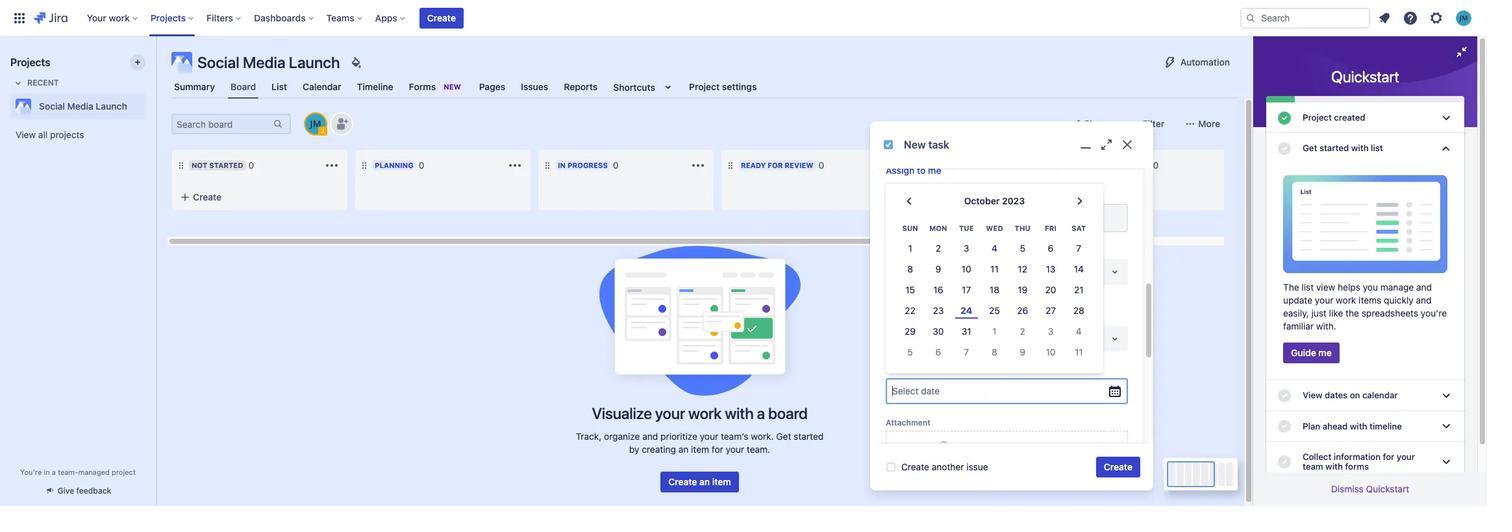 Task type: locate. For each thing, give the bounding box(es) containing it.
new for new task
[[904, 139, 926, 150]]

0 vertical spatial project
[[689, 81, 720, 92]]

8 up 15
[[908, 264, 913, 275]]

new for new
[[444, 83, 461, 91]]

upload image
[[936, 440, 951, 455]]

me inside guide me button
[[1319, 348, 1332, 359]]

6 for rightmost the 6 button
[[1048, 243, 1054, 254]]

0 vertical spatial an
[[679, 444, 689, 455]]

with down project created dropdown button
[[1352, 143, 1369, 153]]

work.
[[751, 431, 774, 442]]

checked image inside "view dates on calendar" dropdown button
[[1277, 389, 1293, 404]]

in left review
[[924, 161, 932, 170]]

your down view
[[1316, 295, 1334, 306]]

collapse image for 0
[[1219, 158, 1235, 173]]

8
[[908, 264, 913, 275], [992, 347, 998, 358]]

dismiss quickstart link
[[1332, 484, 1410, 495]]

1 button down sun
[[897, 239, 925, 259]]

column actions menu image left ready
[[691, 158, 706, 173]]

team's
[[721, 431, 749, 442]]

row up 18
[[897, 259, 1093, 280]]

for right ready
[[768, 161, 783, 170]]

2
[[936, 243, 941, 254], [1020, 326, 1026, 337]]

and inside track, organize and prioritize your team's work. get started by creating an item for your team.
[[643, 431, 658, 442]]

1 horizontal spatial 4 button
[[1065, 322, 1093, 343]]

1 row from the top
[[897, 217, 1093, 239]]

10 down 27 button
[[1046, 347, 1056, 358]]

work inside the list view helps you manage and update your work items quickly and easily, just like the spreadsheets you're familiar with.
[[1337, 295, 1357, 306]]

column actions menu image right collapse image
[[507, 158, 523, 173]]

attachment
[[886, 418, 931, 428]]

new right forms
[[444, 83, 461, 91]]

jeremy
[[911, 213, 942, 224]]

1 vertical spatial 8
[[992, 347, 998, 358]]

get
[[1303, 143, 1318, 153], [777, 431, 792, 442]]

get inside dropdown button
[[1303, 143, 1318, 153]]

quickly
[[1385, 295, 1414, 306]]

3 down tue at top right
[[964, 243, 970, 254]]

assign to me button
[[886, 164, 942, 177]]

0 vertical spatial 3
[[964, 243, 970, 254]]

launch inside 'link'
[[96, 101, 127, 112]]

row
[[897, 217, 1093, 239], [897, 239, 1093, 259], [897, 259, 1093, 280], [897, 280, 1093, 301], [897, 301, 1093, 322], [897, 322, 1093, 343], [897, 343, 1093, 363]]

0 right progress
[[613, 160, 619, 171]]

2 chevron image from the top
[[1439, 389, 1455, 404]]

1 checked image from the top
[[1277, 141, 1293, 156]]

row down 25
[[897, 322, 1093, 343]]

team.
[[747, 444, 771, 455]]

0 vertical spatial list
[[1372, 143, 1384, 153]]

6 row from the top
[[897, 322, 1093, 343]]

add to starred image
[[142, 99, 157, 114]]

chevron image
[[1439, 110, 1455, 126], [1439, 389, 1455, 404]]

0 vertical spatial get
[[1303, 143, 1318, 153]]

column actions menu image for started
[[324, 158, 340, 173]]

1 horizontal spatial 9
[[1020, 347, 1026, 358]]

1 checked image from the top
[[1277, 110, 1293, 126]]

0 vertical spatial 5 button
[[1009, 239, 1037, 259]]

1 horizontal spatial media
[[243, 53, 286, 71]]

banner
[[0, 0, 1488, 36]]

1 horizontal spatial 11 button
[[1065, 343, 1093, 363]]

0 horizontal spatial 1
[[909, 243, 913, 254]]

0 horizontal spatial social media launch
[[39, 101, 127, 112]]

and right manage
[[1417, 282, 1433, 293]]

4 button down 28
[[1065, 322, 1093, 343]]

column actions menu image down add people "icon"
[[324, 158, 340, 173]]

work up track, organize and prioritize your team's work. get started by creating an item for your team.
[[689, 405, 722, 423]]

collect information for your team with forms
[[1303, 452, 1416, 472]]

3 button down 27
[[1037, 322, 1065, 343]]

assign to me
[[886, 165, 942, 176]]

your inside the list view helps you manage and update your work items quickly and easily, just like the spreadsheets you're familiar with.
[[1316, 295, 1334, 306]]

0 vertical spatial 5
[[1020, 243, 1026, 254]]

0 vertical spatial 8 button
[[897, 259, 925, 280]]

priority
[[932, 289, 958, 299]]

with right team
[[1326, 462, 1343, 472]]

1 for the bottom 1 button
[[993, 326, 997, 337]]

13 button
[[1037, 259, 1065, 280]]

1 vertical spatial 4 button
[[1065, 322, 1093, 343]]

row group containing 1
[[897, 239, 1093, 363]]

a
[[757, 405, 765, 423], [52, 468, 56, 477]]

1 horizontal spatial a
[[757, 405, 765, 423]]

15 button
[[897, 280, 925, 301]]

october
[[965, 196, 1000, 207]]

board
[[769, 405, 808, 423]]

chevron image
[[1439, 141, 1455, 156], [1439, 419, 1455, 435], [1439, 455, 1455, 470]]

1 vertical spatial 9
[[1020, 347, 1026, 358]]

ready for review 0
[[741, 160, 825, 171]]

row down 31
[[897, 343, 1093, 363]]

set background color image
[[348, 55, 364, 70]]

0 right review
[[968, 160, 974, 171]]

11 up 18
[[991, 264, 999, 275]]

2 horizontal spatial column actions menu image
[[691, 158, 706, 173]]

4 for the bottommost 4 button
[[1076, 326, 1082, 337]]

row group
[[897, 239, 1093, 363]]

1 chevron image from the top
[[1439, 110, 1455, 126]]

2 column actions menu image from the left
[[507, 158, 523, 173]]

7 button
[[1065, 239, 1093, 259], [953, 343, 981, 363]]

1 vertical spatial create button
[[172, 186, 348, 209]]

0 horizontal spatial an
[[679, 444, 689, 455]]

4 0 from the left
[[819, 160, 825, 171]]

checked image
[[1277, 141, 1293, 156], [1277, 389, 1293, 404], [1277, 455, 1293, 470]]

collapse image down "more"
[[1219, 158, 1235, 173]]

2 chevron image from the top
[[1439, 419, 1455, 435]]

filters
[[207, 12, 233, 23]]

24
[[961, 306, 973, 317]]

1 horizontal spatial view
[[1303, 391, 1323, 401]]

0 vertical spatial 2 button
[[925, 239, 953, 259]]

10 up 17
[[962, 264, 972, 275]]

1 vertical spatial 1 button
[[981, 322, 1009, 343]]

1 vertical spatial get
[[777, 431, 792, 442]]

0 right planning
[[419, 160, 425, 171]]

create inside primary element
[[427, 12, 456, 23]]

list inside the list view helps you manage and update your work items quickly and easily, just like the spreadsheets you're familiar with.
[[1302, 282, 1314, 293]]

an down the prioritize on the bottom of the page
[[679, 444, 689, 455]]

an down track, organize and prioritize your team's work. get started by creating an item for your team.
[[700, 477, 710, 488]]

0 vertical spatial checked image
[[1277, 110, 1293, 126]]

2 in from the left
[[924, 161, 932, 170]]

2 collapse image from the left
[[1219, 158, 1235, 173]]

6 button
[[1037, 239, 1065, 259], [925, 343, 953, 363]]

1 horizontal spatial launch
[[289, 53, 340, 71]]

1 horizontal spatial me
[[1319, 348, 1332, 359]]

go full screen image
[[1099, 137, 1115, 153]]

2 checked image from the top
[[1277, 419, 1293, 435]]

0 horizontal spatial 2 button
[[925, 239, 953, 259]]

1 button down 25
[[981, 322, 1009, 343]]

2 horizontal spatial work
[[1337, 295, 1357, 306]]

1 horizontal spatial an
[[700, 477, 710, 488]]

media up view all projects link
[[67, 101, 93, 112]]

6 down label
[[936, 347, 942, 358]]

spreadsheets
[[1362, 308, 1419, 319]]

view dates on calendar button
[[1267, 381, 1465, 412]]

project for project settings
[[689, 81, 720, 92]]

progress bar
[[1267, 96, 1465, 103]]

your up the prioritize on the bottom of the page
[[655, 405, 685, 423]]

dismiss
[[1332, 484, 1364, 495]]

0 horizontal spatial 7 button
[[953, 343, 981, 363]]

7 down the 31 button
[[964, 347, 969, 358]]

work inside dropdown button
[[109, 12, 130, 23]]

2 horizontal spatial started
[[1320, 143, 1350, 153]]

3 chevron image from the top
[[1439, 455, 1455, 470]]

0 vertical spatial 7
[[1077, 243, 1082, 254]]

18
[[990, 285, 1000, 296]]

20 button
[[1037, 280, 1065, 301]]

shortcuts button
[[611, 75, 679, 99]]

me inside assign to me button
[[928, 165, 942, 176]]

1 horizontal spatial 11
[[1075, 347, 1083, 358]]

7 row from the top
[[897, 343, 1093, 363]]

1 horizontal spatial 6
[[1048, 243, 1054, 254]]

projects up recent
[[10, 57, 50, 68]]

checked image for plan
[[1277, 419, 1293, 435]]

3 0 from the left
[[613, 160, 619, 171]]

1 down sun
[[909, 243, 913, 254]]

minimize image
[[1078, 137, 1094, 153]]

chevron image inside "view dates on calendar" dropdown button
[[1439, 389, 1455, 404]]

29 button
[[897, 322, 925, 343]]

quickstart up project created dropdown button
[[1332, 68, 1400, 86]]

jeremy miller image
[[889, 211, 904, 226]]

settings
[[722, 81, 757, 92]]

checked image
[[1277, 110, 1293, 126], [1277, 419, 1293, 435]]

2 checked image from the top
[[1277, 389, 1293, 404]]

1 horizontal spatial 7
[[1077, 243, 1082, 254]]

1 vertical spatial project
[[1303, 112, 1332, 123]]

chevron image for timeline
[[1439, 419, 1455, 435]]

1 vertical spatial checked image
[[1277, 419, 1293, 435]]

3 down 27 button
[[1048, 326, 1054, 337]]

1 horizontal spatial 8
[[992, 347, 998, 358]]

jeremy miller
[[911, 213, 967, 224]]

notifications image
[[1377, 10, 1393, 26]]

your profile and settings image
[[1457, 10, 1472, 26]]

previous month, september 2023 image
[[902, 194, 917, 209]]

11
[[991, 264, 999, 275], [1075, 347, 1083, 358]]

attach
[[1008, 442, 1034, 453]]

8 button down 25 button
[[981, 343, 1009, 363]]

view
[[16, 129, 36, 140], [1303, 391, 1323, 401]]

pages link
[[477, 75, 508, 99]]

chevron image for view dates on calendar
[[1439, 389, 1455, 404]]

1 horizontal spatial get
[[1303, 143, 1318, 153]]

social media launch up view all projects link
[[39, 101, 127, 112]]

1 vertical spatial work
[[1337, 295, 1357, 306]]

due date
[[886, 366, 920, 376]]

view left all
[[16, 129, 36, 140]]

list down project created dropdown button
[[1372, 143, 1384, 153]]

media
[[243, 53, 286, 71], [67, 101, 93, 112]]

1 horizontal spatial create button
[[420, 7, 464, 28]]

0 horizontal spatial collapse image
[[853, 158, 869, 173]]

social media launch up list
[[198, 53, 340, 71]]

in inside "in progress 0"
[[558, 161, 566, 170]]

4
[[992, 243, 998, 254], [1076, 326, 1082, 337]]

jeremy miller image
[[305, 114, 326, 134]]

project settings
[[689, 81, 757, 92]]

item
[[691, 444, 710, 455], [713, 477, 731, 488]]

track, organize and prioritize your team's work. get started by creating an item for your team.
[[576, 431, 824, 455]]

your
[[87, 12, 106, 23]]

1 vertical spatial me
[[1319, 348, 1332, 359]]

0 vertical spatial 10
[[962, 264, 972, 275]]

shortcuts
[[613, 82, 656, 93]]

2 open image from the top
[[1108, 331, 1123, 347]]

for down timeline
[[1384, 452, 1395, 462]]

9 up 16
[[936, 264, 942, 275]]

1 chevron image from the top
[[1439, 141, 1455, 156]]

1 vertical spatial view
[[1303, 391, 1323, 401]]

1 horizontal spatial 5 button
[[1009, 239, 1037, 259]]

1 vertical spatial social media launch
[[39, 101, 127, 112]]

open image for labels
[[1108, 331, 1123, 347]]

0 horizontal spatial to
[[917, 165, 926, 176]]

0 horizontal spatial 10
[[962, 264, 972, 275]]

files
[[977, 442, 994, 453]]

appswitcher icon image
[[12, 10, 27, 26]]

4 row from the top
[[897, 280, 1093, 301]]

social down recent
[[39, 101, 65, 112]]

2 horizontal spatial for
[[1384, 452, 1395, 462]]

view for view all projects
[[16, 129, 36, 140]]

view left dates
[[1303, 391, 1323, 401]]

4 button
[[981, 239, 1009, 259], [1065, 322, 1093, 343]]

1 horizontal spatial 9 button
[[1009, 343, 1037, 363]]

row containing 29
[[897, 322, 1093, 343]]

new left task on the top of page
[[904, 139, 926, 150]]

0 vertical spatial and
[[1417, 282, 1433, 293]]

in inside in review 0
[[924, 161, 932, 170]]

in review 0
[[924, 160, 974, 171]]

1 horizontal spatial in
[[924, 161, 932, 170]]

guide me
[[1292, 348, 1332, 359]]

checked image left team
[[1277, 455, 1293, 470]]

checked image inside "plan ahead with timeline" "dropdown button"
[[1277, 419, 1293, 435]]

1 collapse image from the left
[[853, 158, 869, 173]]

0 horizontal spatial view
[[16, 129, 36, 140]]

Search field
[[1241, 7, 1371, 28]]

9 button down 26 button
[[1009, 343, 1037, 363]]

1 vertical spatial open image
[[1108, 331, 1123, 347]]

checked image left the project created
[[1277, 110, 1293, 126]]

6 button up 13
[[1037, 239, 1065, 259]]

row up 25
[[897, 280, 1093, 301]]

1 vertical spatial social
[[39, 101, 65, 112]]

started inside dropdown button
[[1320, 143, 1350, 153]]

checked image for view
[[1277, 389, 1293, 404]]

2 row from the top
[[897, 239, 1093, 259]]

work right your
[[109, 12, 130, 23]]

social
[[198, 53, 240, 71], [39, 101, 65, 112]]

started down the project created
[[1320, 143, 1350, 153]]

0 vertical spatial new
[[444, 83, 461, 91]]

calendar link
[[300, 75, 344, 99]]

0 down search board text box
[[249, 160, 254, 171]]

your work button
[[83, 7, 143, 28]]

11 button down 28 button
[[1065, 343, 1093, 363]]

a up work.
[[757, 405, 765, 423]]

project inside dropdown button
[[1303, 112, 1332, 123]]

1 vertical spatial 1
[[993, 326, 997, 337]]

started down board
[[794, 431, 824, 442]]

jira image
[[34, 10, 67, 26], [34, 10, 67, 26]]

helps
[[1338, 282, 1361, 293]]

chevron image inside "plan ahead with timeline" "dropdown button"
[[1439, 419, 1455, 435]]

create another issue
[[902, 462, 989, 473]]

5 down select
[[908, 347, 913, 358]]

pages
[[479, 81, 506, 92]]

teams button
[[323, 7, 368, 28]]

8 button
[[897, 259, 925, 280], [981, 343, 1009, 363]]

list up update
[[1302, 282, 1314, 293]]

1 horizontal spatial 10
[[1046, 347, 1056, 358]]

4 down 28 button
[[1076, 326, 1082, 337]]

give feedback button
[[37, 481, 119, 502]]

1 vertical spatial 6 button
[[925, 343, 953, 363]]

6 button down 30
[[925, 343, 953, 363]]

3 checked image from the top
[[1277, 455, 1293, 470]]

checked image left the plan in the bottom right of the page
[[1277, 419, 1293, 435]]

1 horizontal spatial projects
[[151, 12, 186, 23]]

you're
[[1421, 308, 1448, 319]]

1 horizontal spatial 1 button
[[981, 322, 1009, 343]]

launch left add to starred icon
[[96, 101, 127, 112]]

get started with list button
[[1267, 133, 1465, 164]]

your down timeline
[[1397, 452, 1416, 462]]

row containing 1
[[897, 239, 1093, 259]]

19
[[1018, 285, 1028, 296]]

for inside collect information for your team with forms
[[1384, 452, 1395, 462]]

0 vertical spatial work
[[109, 12, 130, 23]]

3 column actions menu image from the left
[[691, 158, 706, 173]]

checked image inside collect information for your team with forms "dropdown button"
[[1277, 455, 1293, 470]]

11 button
[[981, 259, 1009, 280], [1065, 343, 1093, 363]]

create
[[427, 12, 456, 23], [193, 192, 222, 203], [902, 462, 930, 473], [1104, 462, 1133, 473], [669, 477, 697, 488]]

with
[[1352, 143, 1369, 153], [725, 405, 754, 423], [1351, 421, 1368, 432], [1326, 462, 1343, 472]]

started inside the 'not started 0'
[[209, 161, 243, 170]]

5 button up the date
[[897, 343, 925, 363]]

next month, november 2023 image
[[1073, 194, 1088, 209]]

to right assign
[[917, 165, 926, 176]]

7 up 14
[[1077, 243, 1082, 254]]

open image
[[1108, 264, 1123, 280], [1108, 331, 1123, 347]]

project left settings
[[689, 81, 720, 92]]

row containing 8
[[897, 259, 1093, 280]]

all
[[38, 129, 48, 140]]

for
[[768, 161, 783, 170], [712, 444, 724, 455], [1384, 452, 1395, 462]]

17 button
[[953, 280, 981, 301]]

track,
[[576, 431, 602, 442]]

projects up sidebar navigation image
[[151, 12, 186, 23]]

with inside dropdown button
[[1352, 143, 1369, 153]]

0 horizontal spatial new
[[444, 83, 461, 91]]

0 horizontal spatial media
[[67, 101, 93, 112]]

1 horizontal spatial for
[[768, 161, 783, 170]]

1 horizontal spatial to
[[997, 442, 1005, 453]]

7 button up 14
[[1065, 239, 1093, 259]]

0 horizontal spatial 8
[[908, 264, 913, 275]]

1 vertical spatial new
[[904, 139, 926, 150]]

for down team's
[[712, 444, 724, 455]]

1 open image from the top
[[1108, 264, 1123, 280]]

1 column actions menu image from the left
[[324, 158, 340, 173]]

1 horizontal spatial 3 button
[[1037, 322, 1065, 343]]

in left progress
[[558, 161, 566, 170]]

me down task on the top of page
[[928, 165, 942, 176]]

0 horizontal spatial a
[[52, 468, 56, 477]]

1 horizontal spatial 7 button
[[1065, 239, 1093, 259]]

4 down wed
[[992, 243, 998, 254]]

11 button up 18
[[981, 259, 1009, 280]]

0 vertical spatial 4
[[992, 243, 998, 254]]

19 button
[[1009, 280, 1037, 301]]

projects
[[50, 129, 84, 140]]

8 down 25 button
[[992, 347, 998, 358]]

search image
[[1246, 13, 1256, 23]]

discard & close image
[[1120, 137, 1136, 153]]

collapse image
[[853, 158, 869, 173], [1219, 158, 1235, 173]]

create project image
[[133, 57, 143, 68]]

1 down 25 button
[[993, 326, 997, 337]]

with inside collect information for your team with forms
[[1326, 462, 1343, 472]]

tab list
[[164, 75, 1246, 99]]

started right not
[[209, 161, 243, 170]]

in for in progress 0
[[558, 161, 566, 170]]

1 in from the left
[[558, 161, 566, 170]]

9
[[936, 264, 942, 275], [1020, 347, 1026, 358]]

checked image inside get started with list dropdown button
[[1277, 141, 1293, 156]]

checked image inside project created dropdown button
[[1277, 110, 1293, 126]]

1 vertical spatial 11 button
[[1065, 343, 1093, 363]]

and up you're
[[1417, 295, 1432, 306]]

give
[[58, 487, 74, 496]]

1 vertical spatial 6
[[936, 347, 942, 358]]

checked image left get started with list
[[1277, 141, 1293, 156]]

checked image for project
[[1277, 110, 1293, 126]]

prioritize
[[661, 431, 698, 442]]

create button
[[420, 7, 464, 28], [172, 186, 348, 209], [1097, 457, 1141, 478]]

3 row from the top
[[897, 259, 1093, 280]]

quickstart down collect information for your team with forms "dropdown button"
[[1367, 484, 1410, 495]]

5 up 12
[[1020, 243, 1026, 254]]

9 down 26 button
[[1020, 347, 1026, 358]]

0 vertical spatial 9 button
[[925, 259, 953, 280]]

media up list
[[243, 53, 286, 71]]

collapse image left assign
[[853, 158, 869, 173]]

sidebar navigation image
[[142, 52, 170, 78]]

team
[[1303, 462, 1324, 472]]

10 button up 17
[[953, 259, 981, 280]]

5 row from the top
[[897, 301, 1093, 322]]

row down october 2023
[[897, 217, 1093, 239]]

view inside dropdown button
[[1303, 391, 1323, 401]]

2 button down mon
[[925, 239, 953, 259]]

2 button down 26
[[1009, 322, 1037, 343]]

social media launch link
[[10, 94, 140, 120]]

minimize image
[[1455, 44, 1470, 60]]

2 vertical spatial checked image
[[1277, 455, 1293, 470]]

item down the prioritize on the bottom of the page
[[691, 444, 710, 455]]

0 vertical spatial create button
[[420, 7, 464, 28]]

16 button
[[925, 280, 953, 301]]

0 horizontal spatial 4
[[992, 243, 998, 254]]

4 button down wed
[[981, 239, 1009, 259]]

0 horizontal spatial 2
[[936, 243, 941, 254]]

get right work.
[[777, 431, 792, 442]]

0
[[249, 160, 254, 171], [419, 160, 425, 171], [613, 160, 619, 171], [819, 160, 825, 171], [968, 160, 974, 171], [1153, 160, 1159, 171]]

and up creating on the bottom
[[643, 431, 658, 442]]

1 vertical spatial an
[[700, 477, 710, 488]]

0 vertical spatial 6 button
[[1037, 239, 1065, 259]]

0 vertical spatial 11
[[991, 264, 999, 275]]

4 for the top 4 button
[[992, 243, 998, 254]]

me right the guide at the right of the page
[[1319, 348, 1332, 359]]

a right "in"
[[52, 468, 56, 477]]

11 for the topmost 11 button
[[991, 264, 999, 275]]

0 vertical spatial launch
[[289, 53, 340, 71]]

for inside the ready for review 0
[[768, 161, 783, 170]]

8 button up 15
[[897, 259, 925, 280]]

view for view dates on calendar
[[1303, 391, 1323, 401]]

chevron image for list
[[1439, 141, 1455, 156]]

row down wed
[[897, 239, 1093, 259]]

column actions menu image
[[324, 158, 340, 173], [507, 158, 523, 173], [691, 158, 706, 173]]



Task type: describe. For each thing, give the bounding box(es) containing it.
1 vertical spatial 5 button
[[897, 343, 925, 363]]

1 0 from the left
[[249, 160, 254, 171]]

0 horizontal spatial 8 button
[[897, 259, 925, 280]]

open image for priority
[[1108, 264, 1123, 280]]

tab list containing board
[[164, 75, 1246, 99]]

your down team's
[[726, 444, 745, 455]]

sat
[[1072, 224, 1086, 232]]

1 vertical spatial 8 button
[[981, 343, 1009, 363]]

1 vertical spatial 7 button
[[953, 343, 981, 363]]

plan ahead with timeline button
[[1267, 412, 1465, 442]]

collect information for your team with forms button
[[1267, 442, 1465, 483]]

0 horizontal spatial 3 button
[[953, 239, 981, 259]]

1 vertical spatial to
[[997, 442, 1005, 453]]

apps button
[[371, 7, 410, 28]]

6 0 from the left
[[1153, 160, 1159, 171]]

in for in review 0
[[924, 161, 932, 170]]

1 horizontal spatial 2
[[1020, 326, 1026, 337]]

projects inside dropdown button
[[151, 12, 186, 23]]

3 for '3' button to the left
[[964, 243, 970, 254]]

1 vertical spatial 9 button
[[1009, 343, 1037, 363]]

information
[[1334, 452, 1381, 462]]

15
[[906, 285, 915, 296]]

your down the visualize your work with a board
[[700, 431, 719, 442]]

0 vertical spatial 1 button
[[897, 239, 925, 259]]

more
[[1199, 118, 1221, 129]]

managed
[[78, 468, 110, 477]]

select
[[893, 333, 919, 344]]

0 horizontal spatial 9 button
[[925, 259, 953, 280]]

1 horizontal spatial 6 button
[[1037, 239, 1065, 259]]

0 vertical spatial 7 button
[[1065, 239, 1093, 259]]

0 vertical spatial 11 button
[[981, 259, 1009, 280]]

timeline link
[[354, 75, 396, 99]]

checked image for get
[[1277, 141, 1293, 156]]

collect
[[1303, 452, 1332, 462]]

22 button
[[897, 301, 925, 322]]

0 vertical spatial social
[[198, 53, 240, 71]]

help image
[[1403, 10, 1419, 26]]

started inside track, organize and prioritize your team's work. get started by creating an item for your team.
[[794, 431, 824, 442]]

dashboards button
[[250, 7, 319, 28]]

10 for bottom 10 button
[[1046, 347, 1056, 358]]

october 2023 grid
[[897, 217, 1093, 363]]

12
[[1018, 264, 1028, 275]]

you
[[1363, 282, 1379, 293]]

collapse image for for
[[853, 158, 869, 173]]

31 button
[[953, 322, 981, 343]]

banner containing your work
[[0, 0, 1488, 36]]

visualize
[[592, 405, 652, 423]]

0 vertical spatial media
[[243, 53, 286, 71]]

social inside 'link'
[[39, 101, 65, 112]]

collapse recent projects image
[[10, 75, 26, 91]]

1 vertical spatial a
[[52, 468, 56, 477]]

label
[[921, 333, 941, 344]]

new task image
[[884, 140, 894, 150]]

review
[[934, 161, 963, 170]]

27 button
[[1037, 301, 1065, 322]]

visualize your work with a board
[[592, 405, 808, 423]]

media inside 'link'
[[67, 101, 93, 112]]

21
[[1075, 285, 1084, 296]]

0 vertical spatial 9
[[936, 264, 942, 275]]

25 button
[[981, 301, 1009, 322]]

0 horizontal spatial projects
[[10, 57, 50, 68]]

priority
[[886, 246, 914, 256]]

item inside 'create an item' "button"
[[713, 477, 731, 488]]

create inside "button"
[[669, 477, 697, 488]]

2 0 from the left
[[419, 160, 425, 171]]

planning 0
[[375, 160, 425, 171]]

calendar
[[303, 81, 341, 92]]

board
[[231, 81, 256, 92]]

an inside track, organize and prioritize your team's work. get started by creating an item for your team.
[[679, 444, 689, 455]]

chevron image for project created
[[1439, 110, 1455, 126]]

item inside track, organize and prioritize your team's work. get started by creating an item for your team.
[[691, 444, 710, 455]]

1 horizontal spatial 5
[[1020, 243, 1026, 254]]

teams
[[327, 12, 355, 23]]

ready
[[741, 161, 766, 170]]

forms
[[409, 81, 436, 92]]

team-
[[58, 468, 78, 477]]

apps
[[375, 12, 397, 23]]

10 for the leftmost 10 button
[[962, 264, 972, 275]]

view all projects
[[16, 129, 84, 140]]

tue
[[959, 224, 974, 232]]

projects button
[[147, 7, 199, 28]]

approved
[[1108, 161, 1148, 170]]

miller
[[944, 213, 967, 224]]

11 for bottommost 11 button
[[1075, 347, 1083, 358]]

thu
[[1015, 224, 1031, 232]]

started for with
[[1320, 143, 1350, 153]]

share button
[[1064, 114, 1117, 134]]

2 vertical spatial work
[[689, 405, 722, 423]]

the
[[1346, 308, 1360, 319]]

learn
[[886, 289, 907, 299]]

guide
[[1292, 348, 1317, 359]]

an inside 'create an item' "button"
[[700, 477, 710, 488]]

project for project created
[[1303, 112, 1332, 123]]

12 button
[[1009, 259, 1037, 280]]

more button
[[1178, 114, 1229, 134]]

medium
[[911, 266, 944, 277]]

not started 0
[[192, 160, 254, 171]]

planning
[[375, 161, 414, 170]]

view all projects link
[[10, 123, 146, 147]]

date
[[903, 366, 920, 376]]

2 horizontal spatial create button
[[1097, 457, 1141, 478]]

create an item
[[669, 477, 731, 488]]

row containing 15
[[897, 280, 1093, 301]]

review
[[785, 161, 814, 170]]

column actions menu image for 0
[[507, 158, 523, 173]]

5 0 from the left
[[968, 160, 974, 171]]

automation
[[1181, 57, 1230, 68]]

create button inside primary element
[[420, 7, 464, 28]]

settings image
[[1429, 10, 1445, 26]]

0 vertical spatial quickstart
[[1332, 68, 1400, 86]]

timeline
[[357, 81, 393, 92]]

started for 0
[[209, 161, 243, 170]]

0 horizontal spatial 6 button
[[925, 343, 953, 363]]

row containing sun
[[897, 217, 1093, 239]]

0 horizontal spatial 5
[[908, 347, 913, 358]]

0 vertical spatial 4 button
[[981, 239, 1009, 259]]

for inside track, organize and prioritize your team's work. get started by creating an item for your team.
[[712, 444, 724, 455]]

your inside collect information for your team with forms
[[1397, 452, 1416, 462]]

Search board text field
[[173, 115, 272, 133]]

add people image
[[334, 116, 350, 132]]

13
[[1046, 264, 1056, 275]]

automation image
[[1163, 55, 1178, 70]]

you're
[[20, 468, 42, 477]]

like
[[1330, 308, 1344, 319]]

view dates on calendar
[[1303, 391, 1398, 401]]

1 horizontal spatial social media launch
[[198, 53, 340, 71]]

reports
[[564, 81, 598, 92]]

1 vertical spatial 2 button
[[1009, 322, 1037, 343]]

get inside track, organize and prioritize your team's work. get started by creating an item for your team.
[[777, 431, 792, 442]]

1 vertical spatial quickstart
[[1367, 484, 1410, 495]]

0 vertical spatial 2
[[936, 243, 941, 254]]

6 for the left the 6 button
[[936, 347, 942, 358]]

chevron image for your
[[1439, 455, 1455, 470]]

social media launch inside 'link'
[[39, 101, 127, 112]]

view
[[1317, 282, 1336, 293]]

not
[[192, 161, 207, 170]]

14 button
[[1065, 259, 1093, 280]]

14
[[1074, 264, 1084, 275]]

automation button
[[1155, 52, 1238, 73]]

1 vertical spatial 10 button
[[1037, 343, 1065, 363]]

on
[[1350, 391, 1361, 401]]

list inside dropdown button
[[1372, 143, 1384, 153]]

guide me button
[[1284, 343, 1340, 364]]

1 vertical spatial and
[[1417, 295, 1432, 306]]

0 horizontal spatial 10 button
[[953, 259, 981, 280]]

primary element
[[8, 0, 1241, 36]]

learn about priority levels
[[886, 289, 981, 299]]

with right ahead
[[1351, 421, 1368, 432]]

checked image for collect
[[1277, 455, 1293, 470]]

20
[[1046, 285, 1057, 296]]

browse button
[[1048, 441, 1079, 454]]

about
[[909, 289, 930, 299]]

31
[[962, 326, 972, 337]]

1 vertical spatial 7
[[964, 347, 969, 358]]

the
[[1284, 282, 1300, 293]]

row containing 22
[[897, 301, 1093, 322]]

in
[[44, 468, 50, 477]]

new task
[[904, 139, 950, 150]]

task
[[929, 139, 950, 150]]

give feedback
[[58, 487, 111, 496]]

just
[[1312, 308, 1327, 319]]

create an item button
[[661, 472, 739, 493]]

dismiss quickstart
[[1332, 484, 1410, 495]]

row containing 5
[[897, 343, 1093, 363]]

1 for topmost 1 button
[[909, 243, 913, 254]]

to inside button
[[917, 165, 926, 176]]

collapse image
[[487, 158, 502, 173]]

levels
[[960, 289, 981, 299]]

16
[[934, 285, 944, 296]]

3 for '3' button to the right
[[1048, 326, 1054, 337]]

with up team's
[[725, 405, 754, 423]]

28
[[1074, 306, 1085, 317]]

22
[[905, 306, 916, 317]]

reports link
[[562, 75, 600, 99]]



Task type: vqa. For each thing, say whether or not it's contained in the screenshot.
"COLLECT INFORMATION FOR YOUR TEAM WITH FORMS" dropdown button
yes



